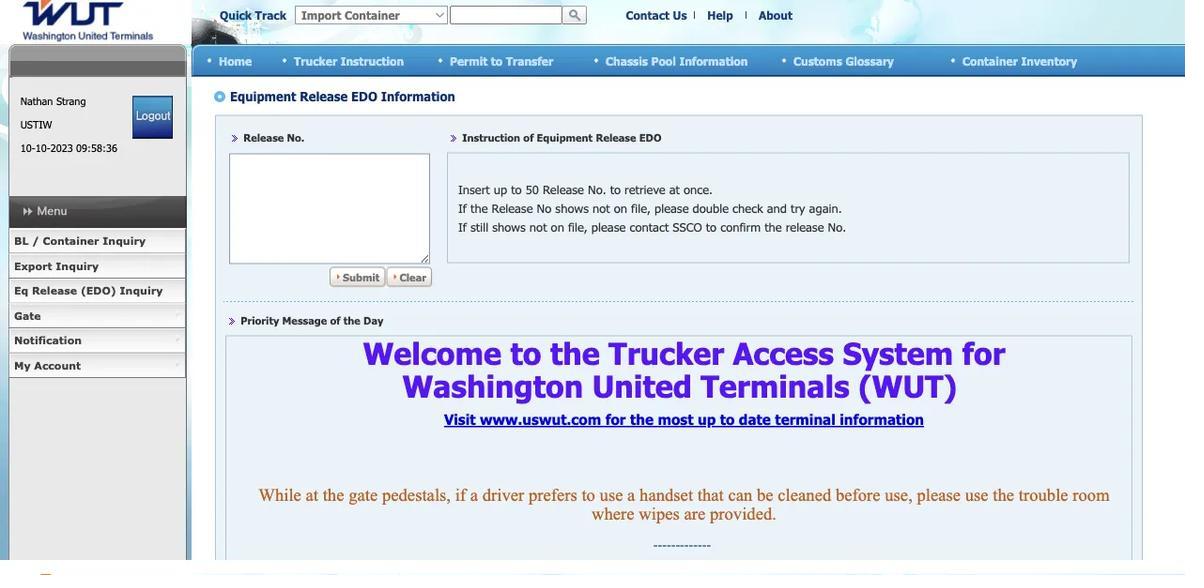 Task type: vqa. For each thing, say whether or not it's contained in the screenshot.
TRUCKER
yes



Task type: locate. For each thing, give the bounding box(es) containing it.
bl
[[14, 235, 29, 247]]

nathan
[[20, 95, 53, 108]]

0 vertical spatial inquiry
[[103, 235, 146, 247]]

contact
[[626, 8, 670, 22]]

inquiry down the bl / container inquiry
[[56, 260, 99, 272]]

2023
[[50, 142, 73, 154]]

(edo)
[[81, 285, 116, 297]]

pool
[[651, 54, 676, 67]]

inquiry right the (edo)
[[120, 285, 163, 297]]

instruction
[[341, 54, 404, 67]]

bl / container inquiry
[[14, 235, 146, 247]]

1 horizontal spatial container
[[963, 54, 1018, 67]]

release
[[32, 285, 77, 297]]

glossary
[[846, 54, 894, 67]]

0 horizontal spatial container
[[43, 235, 99, 247]]

quick
[[220, 8, 252, 22]]

export inquiry
[[14, 260, 99, 272]]

trucker instruction
[[294, 54, 404, 67]]

gate link
[[8, 304, 186, 329]]

help
[[707, 8, 733, 22]]

export inquiry link
[[8, 254, 186, 279]]

strang
[[56, 95, 86, 108]]

1 vertical spatial inquiry
[[56, 260, 99, 272]]

container inventory
[[963, 54, 1077, 67]]

transfer
[[506, 54, 553, 67]]

nathan strang
[[20, 95, 86, 108]]

permit to transfer
[[450, 54, 553, 67]]

inquiry for container
[[103, 235, 146, 247]]

inquiry up export inquiry link
[[103, 235, 146, 247]]

None text field
[[450, 6, 563, 24]]

10-
[[20, 142, 35, 154], [35, 142, 50, 154]]

container left inventory
[[963, 54, 1018, 67]]

my account link
[[8, 354, 186, 378]]

inquiry
[[103, 235, 146, 247], [56, 260, 99, 272], [120, 285, 163, 297]]

09:58:36
[[76, 142, 117, 154]]

container up export inquiry
[[43, 235, 99, 247]]

container
[[963, 54, 1018, 67], [43, 235, 99, 247]]

0 vertical spatial container
[[963, 54, 1018, 67]]

account
[[34, 359, 81, 372]]

/
[[32, 235, 39, 247]]

2 vertical spatial inquiry
[[120, 285, 163, 297]]

eq release (edo) inquiry
[[14, 285, 163, 297]]

my
[[14, 359, 31, 372]]

ustiw
[[20, 118, 52, 131]]

eq
[[14, 285, 28, 297]]

quick track
[[220, 8, 286, 22]]

contact us link
[[626, 8, 687, 22]]

about link
[[759, 8, 793, 22]]



Task type: describe. For each thing, give the bounding box(es) containing it.
track
[[255, 8, 286, 22]]

contact us
[[626, 8, 687, 22]]

inquiry for (edo)
[[120, 285, 163, 297]]

permit
[[450, 54, 488, 67]]

10-10-2023 09:58:36
[[20, 142, 117, 154]]

bl / container inquiry link
[[8, 229, 186, 254]]

customs glossary
[[794, 54, 894, 67]]

export
[[14, 260, 52, 272]]

my account
[[14, 359, 81, 372]]

us
[[673, 8, 687, 22]]

chassis
[[606, 54, 648, 67]]

login image
[[133, 96, 173, 139]]

1 vertical spatial container
[[43, 235, 99, 247]]

trucker
[[294, 54, 337, 67]]

1 10- from the left
[[20, 142, 35, 154]]

information
[[679, 54, 748, 67]]

about
[[759, 8, 793, 22]]

home
[[219, 54, 252, 67]]

chassis pool information
[[606, 54, 748, 67]]

notification link
[[8, 329, 186, 354]]

eq release (edo) inquiry link
[[8, 279, 186, 304]]

inventory
[[1021, 54, 1077, 67]]

2 10- from the left
[[35, 142, 50, 154]]

help link
[[707, 8, 733, 22]]

notification
[[14, 334, 82, 347]]

customs
[[794, 54, 842, 67]]

gate
[[14, 309, 41, 322]]

to
[[491, 54, 503, 67]]



